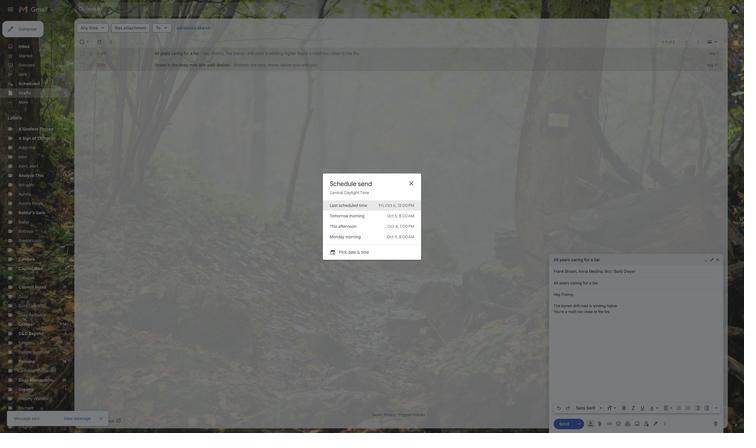 Task type: vqa. For each thing, say whether or not it's contained in the screenshot.
mire,
yes



Task type: describe. For each thing, give the bounding box(es) containing it.
the
[[226, 51, 233, 56]]

time for central daylight time
[[360, 190, 369, 195]]

1 vertical spatial dewdrop
[[19, 369, 35, 374]]

1 · from the left
[[383, 413, 384, 417]]

drown
[[155, 63, 167, 68]]

account
[[672, 413, 684, 417]]

1 a from the left
[[190, 51, 193, 56]]

oct 5, 8:00 am
[[387, 213, 415, 219]]

drift
[[247, 51, 255, 56]]

0 vertical spatial time
[[359, 203, 367, 208]]

baldur's gate link
[[19, 210, 45, 216]]

15
[[96, 419, 99, 423]]

schedule send dialog
[[323, 174, 422, 260]]

scheduled
[[339, 203, 358, 208]]

morning for monday morning
[[346, 234, 361, 240]]

baldur's
[[19, 210, 35, 216]]

1 horizontal spatial the
[[251, 63, 257, 68]]

art-gate link
[[19, 182, 34, 188]]

to inside labels 'navigation'
[[52, 136, 56, 141]]

last for last scheduled time
[[330, 203, 338, 208]]

draft for drown in the deep mire with past desires - beneath the mire, drown desire now with you
[[97, 63, 106, 68]]

notes
[[35, 285, 46, 290]]

this afternoon
[[330, 224, 357, 229]]

4,
[[396, 224, 399, 229]]

drown in the deep mire with past desires - beneath the mire, drown desire now with you
[[155, 63, 317, 68]]

1 with from the left
[[199, 63, 206, 68]]

morning for tomorrow morning
[[349, 213, 365, 219]]

demons link
[[19, 359, 35, 364]]

program policies link
[[399, 413, 425, 417]]

you're
[[297, 51, 308, 56]]

message sent alert
[[7, 13, 735, 426]]

council
[[19, 285, 34, 290]]

0 horizontal spatial the
[[172, 63, 178, 68]]

6,
[[394, 203, 397, 208]]

in
[[168, 63, 171, 68]]

dreamy
[[19, 396, 33, 402]]

2 row from the top
[[74, 59, 724, 71]]

a godless throne
[[19, 127, 54, 132]]

things
[[37, 136, 50, 141]]

advanced search
[[176, 25, 211, 31]]

council notes link
[[19, 285, 46, 290]]

8:00 am for oct 5, 8:00 am
[[399, 213, 415, 219]]

of for things
[[32, 136, 36, 141]]

1 for a sign of things to come
[[65, 136, 66, 140]]

details
[[708, 419, 718, 423]]

sent
[[32, 416, 40, 421]]

starred link
[[19, 53, 32, 58]]

main content containing has attachment
[[74, 19, 728, 429]]

footer containing terms
[[74, 412, 724, 424]]

daylight
[[344, 190, 360, 195]]

4
[[64, 127, 66, 131]]

has attachment button
[[111, 23, 150, 33]]

alert,
[[19, 164, 29, 169]]

terms
[[372, 413, 382, 417]]

activity:
[[685, 413, 698, 417]]

gate
[[36, 210, 45, 216]]

moth
[[313, 51, 322, 56]]

oct for oct 9, 8:00 am
[[387, 234, 394, 240]]

menu item containing last scheduled time
[[323, 200, 422, 211]]

to inside row
[[341, 51, 345, 56]]

cozy for cozy radiance
[[19, 313, 28, 318]]

years
[[160, 51, 170, 56]]

2 · from the left
[[397, 413, 398, 417]]

clear search image
[[257, 3, 269, 15]]

1 row from the top
[[74, 48, 724, 59]]

search mail image
[[76, 4, 87, 15]]

0 horizontal spatial -
[[200, 51, 202, 56]]

baldur's gate
[[19, 210, 45, 216]]

more button
[[0, 98, 70, 107]]

compose button
[[2, 21, 44, 37]]

main menu image
[[7, 6, 14, 13]]

starred
[[19, 53, 32, 58]]

a for a godless throne
[[19, 127, 21, 132]]

enchanted link
[[19, 415, 38, 420]]

used
[[106, 419, 114, 423]]

attachment
[[123, 25, 146, 31]]

17
[[699, 413, 702, 417]]

toggle split pane mode image
[[707, 39, 713, 45]]

147
[[61, 44, 66, 49]]

barren
[[234, 51, 246, 56]]

this inside labels 'navigation'
[[35, 173, 44, 178]]

1 vertical spatial time
[[361, 250, 369, 255]]

message
[[14, 416, 31, 421]]

aurora petals
[[19, 201, 43, 206]]

candela link
[[19, 257, 35, 262]]

snoozed
[[19, 63, 35, 68]]

caring
[[171, 51, 183, 56]]

d&d
[[19, 331, 28, 337]]

menu item containing tomorrow morning
[[323, 211, 422, 221]]

central daylight time
[[330, 190, 369, 195]]

idea
[[34, 266, 43, 271]]

drafts link
[[19, 90, 31, 96]]

0.15 gb of 15 gb used
[[79, 419, 114, 423]]

delight sunshine link
[[19, 350, 49, 355]]

cozy radiance link
[[19, 313, 46, 318]]

breeze lush
[[19, 238, 41, 243]]

compose
[[19, 26, 37, 32]]

draft for all years caring for a liar - hey franny, the barren drift road is winding higher you're a moth too close to the fire
[[97, 51, 106, 56]]

details link
[[708, 419, 718, 423]]

1 for scheduled
[[65, 81, 66, 86]]

5,
[[395, 213, 398, 219]]

0 vertical spatial enchanted
[[36, 369, 56, 374]]

collapse
[[19, 275, 35, 281]]

last account activity: 17 hours ago details
[[664, 413, 718, 423]]

for
[[184, 51, 189, 56]]

aurora for aurora petals
[[19, 201, 31, 206]]

betrayal
[[19, 229, 34, 234]]

hours
[[703, 413, 712, 417]]

8:00 am for oct 9, 8:00 am
[[399, 234, 415, 240]]

cozy dewdrop link
[[19, 303, 46, 309]]

mire,
[[258, 63, 267, 68]]

21 for candela
[[63, 257, 66, 261]]

tomorrow
[[330, 213, 348, 219]]

fire
[[353, 51, 359, 56]]

enigma link
[[19, 424, 32, 430]]

you
[[310, 63, 317, 68]]

cozy for cozy dewdrop
[[19, 303, 28, 309]]

advanced search options image
[[270, 3, 282, 15]]

ballsy link
[[19, 220, 29, 225]]

aurora petals link
[[19, 201, 43, 206]]

scheduled link
[[19, 81, 40, 86]]

last for last account activity: 17 hours ago details
[[664, 413, 671, 417]]

capital idea
[[19, 266, 43, 271]]

schedule send heading
[[330, 180, 372, 188]]

dogs manipulating time
[[19, 378, 66, 383]]

petals
[[32, 201, 43, 206]]

oct left 6,
[[386, 203, 393, 208]]

cozy radiance
[[19, 313, 46, 318]]



Task type: locate. For each thing, give the bounding box(es) containing it.
1 vertical spatial morning
[[346, 234, 361, 240]]

gb right 0.15
[[86, 419, 91, 423]]

time inside labels 'navigation'
[[57, 378, 66, 383]]

menu item
[[323, 200, 422, 211], [323, 211, 422, 221], [323, 221, 422, 232], [323, 232, 422, 242]]

2 vertical spatial cozy
[[19, 313, 28, 318]]

pick date & time
[[339, 250, 369, 255]]

the right "in"
[[172, 63, 178, 68]]

labels heading
[[8, 115, 62, 121]]

1 horizontal spatial -
[[231, 63, 233, 68]]

1 for analyze this
[[65, 173, 66, 178]]

2 with from the left
[[301, 63, 309, 68]]

all years caring for a liar - hey franny, the barren drift road is winding higher you're a moth too close to the fire
[[155, 51, 359, 56]]

of inside labels 'navigation'
[[32, 136, 36, 141]]

labels navigation
[[0, 19, 74, 433]]

1 vertical spatial a
[[19, 136, 21, 141]]

enchant link
[[19, 406, 34, 411]]

2 8:00 am from the top
[[399, 234, 415, 240]]

gate
[[26, 182, 34, 188]]

past
[[207, 63, 216, 68]]

aurora
[[19, 192, 31, 197], [19, 201, 31, 206]]

1 vertical spatial 21
[[63, 285, 66, 289]]

art-
[[19, 182, 26, 188]]

enchanted
[[36, 369, 56, 374], [19, 415, 38, 420]]

1 horizontal spatial of
[[92, 419, 95, 423]]

1 horizontal spatial this
[[330, 224, 338, 229]]

this inside schedule send dialog
[[330, 224, 338, 229]]

0 vertical spatial last
[[330, 203, 338, 208]]

settings image
[[704, 6, 711, 13]]

0 vertical spatial alert
[[19, 154, 28, 160]]

None search field
[[74, 2, 284, 16]]

2 aurora from the top
[[19, 201, 31, 206]]

8:00 am right 5,
[[399, 213, 415, 219]]

0 vertical spatial morning
[[349, 213, 365, 219]]

1 vertical spatial this
[[330, 224, 338, 229]]

2 a from the left
[[309, 51, 312, 56]]

2 horizontal spatial the
[[346, 51, 352, 56]]

7
[[717, 51, 719, 56]]

1 horizontal spatial alert
[[29, 164, 38, 169]]

1 vertical spatial time
[[57, 378, 66, 383]]

0 vertical spatial this
[[35, 173, 44, 178]]

enchanted up "manipulating" in the left bottom of the page
[[36, 369, 56, 374]]

1 vertical spatial 8:00 am
[[399, 234, 415, 240]]

throne
[[39, 127, 54, 132]]

enigma
[[19, 424, 32, 430]]

- right liar
[[200, 51, 202, 56]]

2 a from the top
[[19, 136, 21, 141]]

adjective link
[[19, 145, 36, 150]]

3 1 from the top
[[65, 173, 66, 178]]

1 horizontal spatial to
[[341, 51, 345, 56]]

main content
[[74, 19, 728, 429]]

delight down delight link
[[19, 350, 32, 355]]

refresh image
[[97, 39, 102, 45]]

a right for
[[190, 51, 193, 56]]

delight for delight link
[[19, 341, 32, 346]]

a left the godless
[[19, 127, 21, 132]]

time right scheduled
[[359, 203, 367, 208]]

aurora for aurora link in the left of the page
[[19, 192, 31, 197]]

a left moth in the left of the page
[[309, 51, 312, 56]]

0 vertical spatial dewdrop
[[29, 303, 46, 309]]

capital idea link
[[19, 266, 43, 271]]

cozy dewdrop
[[19, 303, 46, 309]]

ballsy
[[19, 220, 29, 225]]

this right the analyze
[[35, 173, 44, 178]]

time for dogs manipulating time
[[57, 378, 66, 383]]

monday morning
[[330, 234, 361, 240]]

0 vertical spatial of
[[32, 136, 36, 141]]

alert up analyze this
[[29, 164, 38, 169]]

footer
[[74, 412, 724, 424]]

to
[[341, 51, 345, 56], [52, 136, 56, 141]]

menu item containing monday morning
[[323, 232, 422, 242]]

oct left 9,
[[387, 234, 394, 240]]

2 cozy from the top
[[19, 303, 28, 309]]

1 vertical spatial of
[[92, 419, 95, 423]]

oct left 5,
[[387, 213, 394, 219]]

hey
[[203, 51, 210, 56]]

of right sign
[[32, 136, 36, 141]]

dewdrop down demons
[[19, 369, 35, 374]]

1 1 from the top
[[65, 81, 66, 86]]

alert, alert
[[19, 164, 38, 169]]

monday
[[330, 234, 345, 240]]

gb right 15 at the left bottom of the page
[[100, 419, 105, 423]]

1 horizontal spatial gb
[[100, 419, 105, 423]]

dewdrop up radiance
[[29, 303, 46, 309]]

morning down "last scheduled time"
[[349, 213, 365, 219]]

analyze this link
[[19, 173, 44, 178]]

0 horizontal spatial this
[[35, 173, 44, 178]]

5 1 from the top
[[65, 266, 66, 271]]

with right mire on the top
[[199, 63, 206, 68]]

message sent
[[14, 416, 40, 421]]

oct
[[386, 203, 393, 208], [387, 213, 394, 219], [388, 224, 395, 229], [387, 234, 394, 240]]

franny,
[[211, 51, 225, 56]]

deep
[[179, 63, 189, 68]]

1 for dreams
[[65, 387, 66, 392]]

· right privacy on the right of the page
[[397, 413, 398, 417]]

a for a sign of things to come
[[19, 136, 21, 141]]

cozy down council
[[19, 294, 28, 299]]

0.15
[[79, 419, 85, 423]]

the left fire
[[346, 51, 352, 56]]

to left come
[[52, 136, 56, 141]]

tab list
[[728, 19, 745, 412]]

delight for delight sunshine
[[19, 350, 32, 355]]

1 gb from the left
[[86, 419, 91, 423]]

analyze this
[[19, 173, 44, 178]]

winding
[[269, 51, 283, 56]]

21
[[63, 257, 66, 261], [63, 285, 66, 289]]

1 menu item from the top
[[323, 200, 422, 211]]

last up tomorrow
[[330, 203, 338, 208]]

this up monday
[[330, 224, 338, 229]]

1 cozy from the top
[[19, 294, 28, 299]]

0 vertical spatial 8:00 am
[[399, 213, 415, 219]]

last scheduled time
[[330, 203, 367, 208]]

0 vertical spatial a
[[19, 127, 21, 132]]

1 vertical spatial delight
[[19, 350, 32, 355]]

0 horizontal spatial alert
[[19, 154, 28, 160]]

of for 15
[[92, 419, 95, 423]]

0 vertical spatial draft
[[97, 51, 106, 56]]

brutality
[[19, 248, 34, 253]]

to right close
[[341, 51, 345, 56]]

1 horizontal spatial with
[[301, 63, 309, 68]]

1 vertical spatial aurora
[[19, 201, 31, 206]]

2 21 from the top
[[63, 285, 66, 289]]

aurora link
[[19, 192, 31, 197]]

has
[[115, 25, 122, 31]]

delight down d&d
[[19, 341, 32, 346]]

schedule send
[[330, 180, 372, 188]]

1 horizontal spatial last
[[664, 413, 671, 417]]

with left you
[[301, 63, 309, 68]]

0 horizontal spatial of
[[32, 136, 36, 141]]

inbox
[[19, 44, 30, 49]]

1 vertical spatial enchanted
[[19, 415, 38, 420]]

all
[[155, 51, 159, 56]]

last inside 'last account activity: 17 hours ago details'
[[664, 413, 671, 417]]

gb
[[86, 419, 91, 423], [100, 419, 105, 423]]

fri, oct 6, 12:00 pm
[[379, 203, 415, 208]]

oct for oct 4, 1:00 pm
[[388, 224, 395, 229]]

1 vertical spatial alert
[[29, 164, 38, 169]]

21 for council notes
[[63, 285, 66, 289]]

1 for baldur's gate
[[65, 211, 66, 215]]

2 delight from the top
[[19, 350, 32, 355]]

time inside schedule send dialog
[[360, 190, 369, 195]]

4 menu item from the top
[[323, 232, 422, 242]]

3 menu item from the top
[[323, 221, 422, 232]]

1 vertical spatial last
[[664, 413, 671, 417]]

drafts
[[19, 90, 31, 96]]

time down send
[[360, 190, 369, 195]]

dreams link
[[19, 387, 34, 392]]

now
[[293, 63, 300, 68]]

sep 7
[[710, 51, 719, 56]]

wander
[[34, 396, 48, 402]]

3
[[64, 332, 66, 336]]

cozy up crimes
[[19, 313, 28, 318]]

0 vertical spatial cozy
[[19, 294, 28, 299]]

0 vertical spatial -
[[200, 51, 202, 56]]

2 1 from the top
[[65, 136, 66, 140]]

1 8:00 am from the top
[[399, 213, 415, 219]]

1 vertical spatial draft
[[97, 63, 106, 68]]

0 vertical spatial 21
[[63, 257, 66, 261]]

- right desires
[[231, 63, 233, 68]]

of
[[32, 136, 36, 141], [92, 419, 95, 423]]

ago
[[712, 413, 718, 417]]

menu containing last scheduled time
[[323, 200, 422, 260]]

0 horizontal spatial time
[[57, 378, 66, 383]]

&
[[357, 250, 360, 255]]

0 horizontal spatial gb
[[86, 419, 91, 423]]

· right the terms link in the bottom of the page
[[383, 413, 384, 417]]

4 1 from the top
[[65, 211, 66, 215]]

dogs
[[19, 378, 29, 383]]

0 vertical spatial to
[[341, 51, 345, 56]]

0 horizontal spatial a
[[190, 51, 193, 56]]

2 menu item from the top
[[323, 211, 422, 221]]

0 vertical spatial time
[[360, 190, 369, 195]]

road
[[256, 51, 264, 56]]

aurora down aurora link in the left of the page
[[19, 201, 31, 206]]

1 draft from the top
[[97, 51, 106, 56]]

candela
[[19, 257, 35, 262]]

time right & at left
[[361, 250, 369, 255]]

-
[[200, 51, 202, 56], [231, 63, 233, 68]]

of left 15 at the left bottom of the page
[[92, 419, 95, 423]]

drown
[[268, 63, 279, 68]]

desires
[[217, 63, 230, 68]]

2 gb from the left
[[100, 419, 105, 423]]

menu item containing this afternoon
[[323, 221, 422, 232]]

dreams
[[19, 387, 34, 392]]

1 a from the top
[[19, 127, 21, 132]]

0 horizontal spatial to
[[52, 136, 56, 141]]

3 cozy from the top
[[19, 313, 28, 318]]

aurora down art-gate
[[19, 192, 31, 197]]

more
[[19, 100, 28, 105]]

alert up the alert, on the top left
[[19, 154, 28, 160]]

time right "manipulating" in the left bottom of the page
[[57, 378, 66, 383]]

central
[[330, 190, 343, 195]]

cozy down cozy link
[[19, 303, 28, 309]]

0 vertical spatial aurora
[[19, 192, 31, 197]]

enchanted down enchant link
[[19, 415, 38, 420]]

row
[[74, 48, 724, 59], [74, 59, 724, 71]]

1 vertical spatial cozy
[[19, 303, 28, 309]]

1 horizontal spatial a
[[309, 51, 312, 56]]

oct for oct 5, 8:00 am
[[387, 213, 394, 219]]

lush
[[32, 238, 41, 243]]

demons
[[19, 359, 35, 364]]

sep
[[710, 51, 716, 56]]

last left account
[[664, 413, 671, 417]]

1 21 from the top
[[63, 257, 66, 261]]

1 horizontal spatial ·
[[397, 413, 398, 417]]

2 draft from the top
[[97, 63, 106, 68]]

menu
[[323, 200, 422, 260]]

0 horizontal spatial last
[[330, 203, 338, 208]]

manipulating
[[30, 378, 56, 383]]

oct left 4, on the right bottom of the page
[[388, 224, 395, 229]]

beneath
[[234, 63, 249, 68]]

follow link to manage storage image
[[116, 418, 122, 424]]

1 vertical spatial -
[[231, 63, 233, 68]]

morning down afternoon
[[346, 234, 361, 240]]

0 vertical spatial delight
[[19, 341, 32, 346]]

draft
[[97, 51, 106, 56], [97, 63, 106, 68]]

aug 30
[[708, 63, 719, 67]]

beyond
[[29, 331, 44, 337]]

cozy for cozy link
[[19, 294, 28, 299]]

1 delight from the top
[[19, 341, 32, 346]]

date
[[348, 250, 356, 255]]

0 horizontal spatial ·
[[383, 413, 384, 417]]

1 for capital idea
[[65, 266, 66, 271]]

radiance
[[29, 313, 46, 318]]

0 horizontal spatial with
[[199, 63, 206, 68]]

last inside menu
[[330, 203, 338, 208]]

oct 4, 1:00 pm
[[388, 224, 415, 229]]

breeze
[[19, 238, 31, 243]]

a left sign
[[19, 136, 21, 141]]

8:00 am right 9,
[[399, 234, 415, 240]]

1 horizontal spatial time
[[360, 190, 369, 195]]

1
[[65, 81, 66, 86], [65, 136, 66, 140], [65, 173, 66, 178], [65, 211, 66, 215], [65, 266, 66, 271], [65, 387, 66, 392]]

2
[[64, 91, 66, 95]]

the left mire,
[[251, 63, 257, 68]]

1 vertical spatial to
[[52, 136, 56, 141]]

is
[[265, 51, 268, 56]]

betrayal link
[[19, 229, 34, 234]]

6 1 from the top
[[65, 387, 66, 392]]

1 aurora from the top
[[19, 192, 31, 197]]



